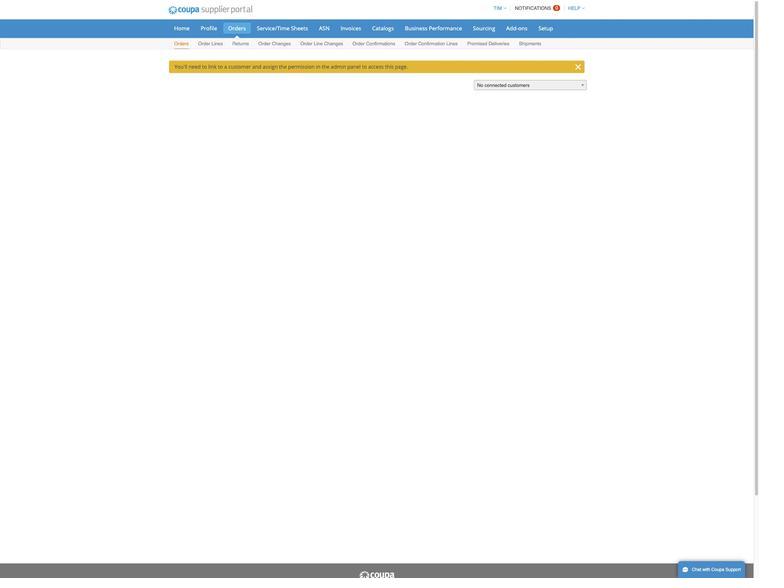 Task type: locate. For each thing, give the bounding box(es) containing it.
order down service/time
[[259, 41, 271, 46]]

catalogs link
[[368, 23, 399, 34]]

4 order from the left
[[353, 41, 365, 46]]

home
[[174, 24, 190, 32]]

1 horizontal spatial lines
[[447, 41, 458, 46]]

no
[[478, 83, 484, 88]]

orders down home link
[[174, 41, 189, 46]]

deliveries
[[489, 41, 510, 46]]

0 horizontal spatial orders
[[174, 41, 189, 46]]

page.
[[395, 63, 408, 70]]

no connected customers
[[478, 83, 530, 88]]

add-ons
[[507, 24, 528, 32]]

service/time sheets link
[[252, 23, 313, 34]]

0 vertical spatial orders
[[228, 24, 246, 32]]

1 vertical spatial coupa supplier portal image
[[359, 571, 396, 579]]

lines down performance
[[447, 41, 458, 46]]

1 horizontal spatial to
[[218, 63, 223, 70]]

order down business
[[405, 41, 417, 46]]

to
[[202, 63, 207, 70], [218, 63, 223, 70], [362, 63, 367, 70]]

a
[[224, 63, 227, 70]]

0 horizontal spatial changes
[[272, 41, 291, 46]]

order line changes link
[[300, 39, 344, 49]]

2 changes from the left
[[324, 41, 344, 46]]

1 horizontal spatial the
[[322, 63, 330, 70]]

need
[[189, 63, 201, 70]]

asn link
[[315, 23, 335, 34]]

to left a
[[218, 63, 223, 70]]

shipments
[[519, 41, 542, 46]]

1 horizontal spatial orders
[[228, 24, 246, 32]]

2 lines from the left
[[447, 41, 458, 46]]

performance
[[429, 24, 463, 32]]

changes
[[272, 41, 291, 46], [324, 41, 344, 46]]

tim
[[494, 5, 503, 11]]

order changes
[[259, 41, 291, 46]]

2 order from the left
[[259, 41, 271, 46]]

1 the from the left
[[279, 63, 287, 70]]

notifications
[[516, 5, 552, 11]]

orders up the returns
[[228, 24, 246, 32]]

1 vertical spatial orders
[[174, 41, 189, 46]]

0 horizontal spatial to
[[202, 63, 207, 70]]

3 order from the left
[[301, 41, 313, 46]]

help link
[[565, 5, 586, 11]]

order for order lines
[[198, 41, 210, 46]]

order confirmations
[[353, 41, 396, 46]]

invoices link
[[336, 23, 366, 34]]

5 order from the left
[[405, 41, 417, 46]]

notifications 0
[[516, 5, 559, 11]]

the
[[279, 63, 287, 70], [322, 63, 330, 70]]

ons
[[519, 24, 528, 32]]

tim link
[[491, 5, 507, 11]]

order
[[198, 41, 210, 46], [259, 41, 271, 46], [301, 41, 313, 46], [353, 41, 365, 46], [405, 41, 417, 46]]

1 horizontal spatial changes
[[324, 41, 344, 46]]

the right "assign"
[[279, 63, 287, 70]]

2 horizontal spatial to
[[362, 63, 367, 70]]

business performance
[[405, 24, 463, 32]]

the right in
[[322, 63, 330, 70]]

orders link
[[224, 23, 251, 34], [174, 39, 189, 49]]

1 order from the left
[[198, 41, 210, 46]]

add-ons link
[[502, 23, 533, 34]]

1 horizontal spatial orders link
[[224, 23, 251, 34]]

0 horizontal spatial lines
[[212, 41, 223, 46]]

order lines
[[198, 41, 223, 46]]

line
[[314, 41, 323, 46]]

you'll need to link to a customer and assign the permission in the admin panel to access this page.
[[175, 63, 408, 70]]

sourcing
[[474, 24, 496, 32]]

support
[[726, 568, 742, 573]]

help
[[569, 5, 581, 11]]

order inside 'link'
[[405, 41, 417, 46]]

changes right line
[[324, 41, 344, 46]]

to right panel on the top left of the page
[[362, 63, 367, 70]]

orders for the leftmost "orders" link
[[174, 41, 189, 46]]

setup link
[[534, 23, 559, 34]]

1 to from the left
[[202, 63, 207, 70]]

2 to from the left
[[218, 63, 223, 70]]

order left line
[[301, 41, 313, 46]]

business performance link
[[401, 23, 467, 34]]

orders link down home link
[[174, 39, 189, 49]]

you'll
[[175, 63, 188, 70]]

changes down service/time sheets on the left top
[[272, 41, 291, 46]]

shipments link
[[519, 39, 542, 49]]

orders
[[228, 24, 246, 32], [174, 41, 189, 46]]

chat with coupa support
[[693, 568, 742, 573]]

1 horizontal spatial coupa supplier portal image
[[359, 571, 396, 579]]

home link
[[170, 23, 195, 34]]

promised deliveries
[[468, 41, 510, 46]]

2 the from the left
[[322, 63, 330, 70]]

lines
[[212, 41, 223, 46], [447, 41, 458, 46]]

0 horizontal spatial the
[[279, 63, 287, 70]]

panel
[[348, 63, 361, 70]]

1 lines from the left
[[212, 41, 223, 46]]

1 vertical spatial orders link
[[174, 39, 189, 49]]

sourcing link
[[469, 23, 501, 34]]

returns link
[[232, 39, 250, 49]]

order for order changes
[[259, 41, 271, 46]]

navigation
[[491, 1, 586, 15]]

order confirmation lines
[[405, 41, 458, 46]]

link
[[208, 63, 217, 70]]

3 to from the left
[[362, 63, 367, 70]]

connected
[[485, 83, 507, 88]]

coupa supplier portal image
[[163, 1, 258, 19], [359, 571, 396, 579]]

order down invoices link
[[353, 41, 365, 46]]

order down profile link
[[198, 41, 210, 46]]

order lines link
[[198, 39, 224, 49]]

orders link up the returns
[[224, 23, 251, 34]]

business
[[405, 24, 428, 32]]

lines down profile link
[[212, 41, 223, 46]]

to left link
[[202, 63, 207, 70]]

0 horizontal spatial coupa supplier portal image
[[163, 1, 258, 19]]



Task type: describe. For each thing, give the bounding box(es) containing it.
returns
[[233, 41, 249, 46]]

order for order confirmations
[[353, 41, 365, 46]]

profile
[[201, 24, 217, 32]]

this
[[385, 63, 394, 70]]

admin
[[331, 63, 346, 70]]

service/time
[[257, 24, 290, 32]]

permission
[[288, 63, 315, 70]]

confirmation
[[419, 41, 446, 46]]

asn
[[319, 24, 330, 32]]

assign
[[263, 63, 278, 70]]

0 horizontal spatial orders link
[[174, 39, 189, 49]]

0 vertical spatial orders link
[[224, 23, 251, 34]]

order for order line changes
[[301, 41, 313, 46]]

order confirmations link
[[353, 39, 396, 49]]

No connected customers field
[[474, 80, 587, 91]]

add-
[[507, 24, 519, 32]]

catalogs
[[373, 24, 394, 32]]

1 changes from the left
[[272, 41, 291, 46]]

access
[[369, 63, 384, 70]]

lines inside order lines link
[[212, 41, 223, 46]]

order line changes
[[301, 41, 344, 46]]

coupa
[[712, 568, 725, 573]]

customer
[[229, 63, 251, 70]]

order changes link
[[258, 39, 292, 49]]

setup
[[539, 24, 554, 32]]

invoices
[[341, 24, 362, 32]]

promised
[[468, 41, 488, 46]]

chat
[[693, 568, 702, 573]]

promised deliveries link
[[467, 39, 510, 49]]

orders for topmost "orders" link
[[228, 24, 246, 32]]

0 vertical spatial coupa supplier portal image
[[163, 1, 258, 19]]

chat with coupa support button
[[679, 562, 746, 579]]

sheets
[[291, 24, 308, 32]]

No connected customers text field
[[475, 80, 587, 91]]

service/time sheets
[[257, 24, 308, 32]]

and
[[253, 63, 262, 70]]

order for order confirmation lines
[[405, 41, 417, 46]]

profile link
[[196, 23, 222, 34]]

lines inside order confirmation lines 'link'
[[447, 41, 458, 46]]

with
[[703, 568, 711, 573]]

confirmations
[[366, 41, 396, 46]]

in
[[316, 63, 321, 70]]

customers
[[508, 83, 530, 88]]

0
[[556, 5, 559, 11]]

navigation containing notifications 0
[[491, 1, 586, 15]]

order confirmation lines link
[[405, 39, 459, 49]]



Task type: vqa. For each thing, say whether or not it's contained in the screenshot.
navigation
yes



